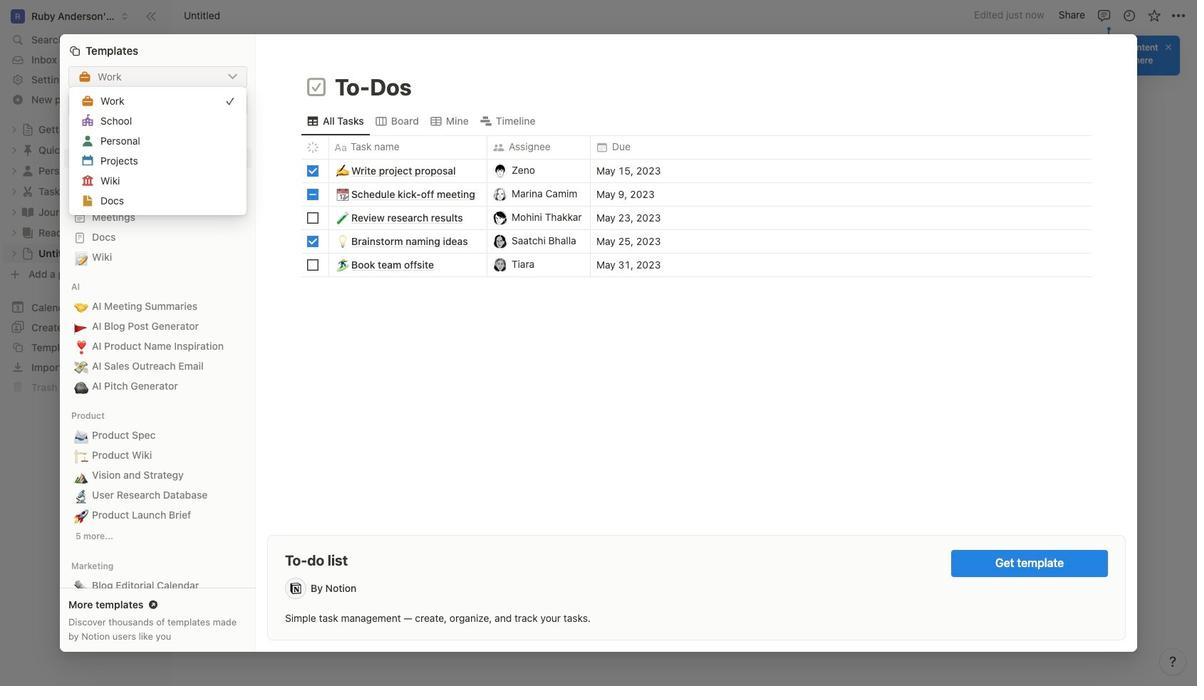 Task type: describe. For each thing, give the bounding box(es) containing it.
🚩 image
[[74, 318, 88, 336]]

📨 image
[[74, 427, 88, 445]]

page icon image
[[305, 76, 328, 98]]

🔬 image
[[74, 487, 88, 505]]

close sidebar image
[[145, 10, 157, 22]]

📝 image
[[74, 249, 88, 267]]

🚀 image
[[74, 507, 88, 525]]



Task type: locate. For each thing, give the bounding box(es) containing it.
menu
[[432, 471, 817, 618]]

favorite image
[[1147, 8, 1162, 22]]

🏗 image
[[74, 447, 88, 465]]

🗞️ image
[[74, 577, 88, 596]]

Search templates text field
[[94, 99, 240, 110]]

comments image
[[1097, 8, 1112, 22]]

💸 image
[[74, 358, 88, 376]]

⛰️ image
[[74, 467, 88, 485]]

❣️ image
[[74, 338, 88, 356]]

🪨 image
[[74, 378, 88, 396]]

updates image
[[1122, 8, 1137, 22]]



Task type: vqa. For each thing, say whether or not it's contained in the screenshot.
❣️ icon
yes



